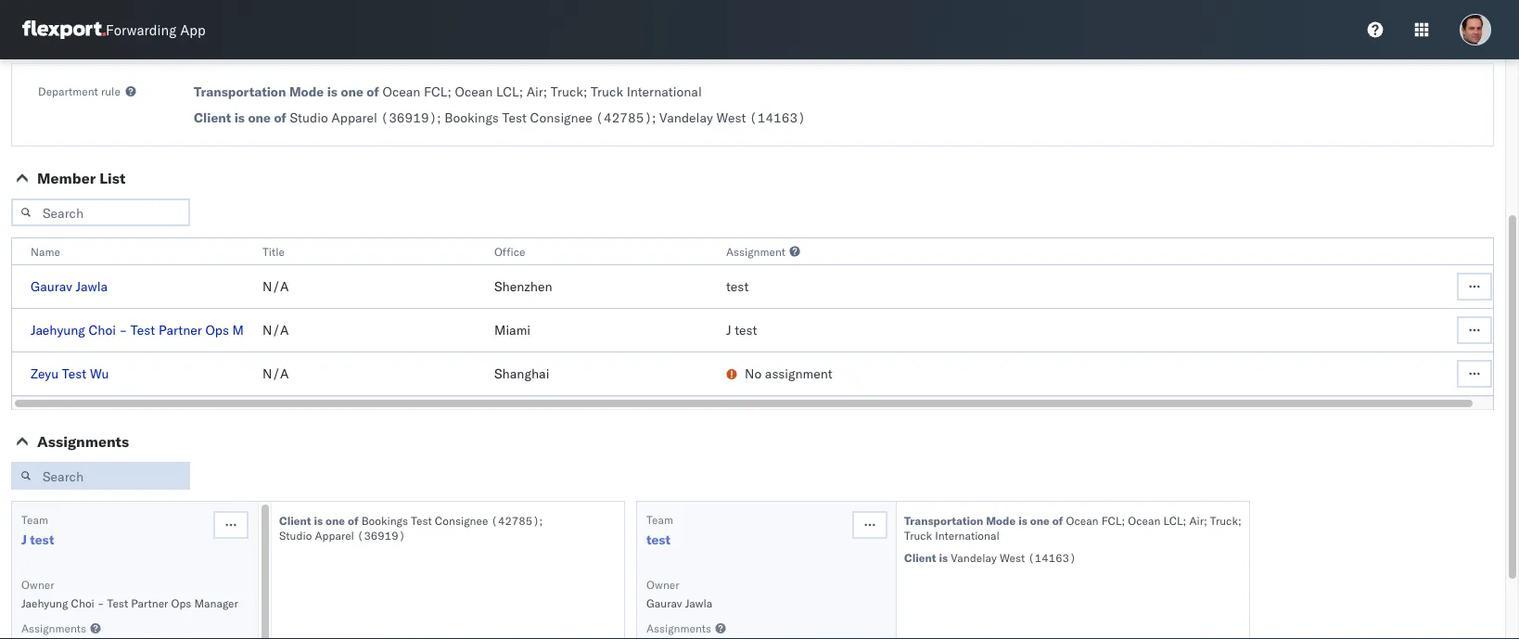 Task type: describe. For each thing, give the bounding box(es) containing it.
(14163) inside the transportation mode is one of ocean fcl ; ocean lcl ; air ; truck ; truck international client is vandelay west (14163)
[[1028, 551, 1076, 564]]

client for client is one of bookings test consignee (42785) ; studio apparel (36919)
[[279, 513, 311, 527]]

n/a for wu
[[263, 365, 289, 382]]

client inside the transportation mode is one of ocean fcl ; ocean lcl ; air ; truck ; truck international client is vandelay west (14163)
[[904, 551, 936, 564]]

bookings for of
[[361, 513, 408, 527]]

department rule
[[38, 84, 120, 98]]

team for j
[[21, 512, 48, 526]]

member
[[37, 169, 96, 187]]

consignee for ;
[[530, 109, 592, 126]]

list
[[99, 169, 126, 187]]

forwarding app
[[106, 21, 206, 38]]

0 vertical spatial international
[[627, 83, 702, 100]]

zeyu test wu
[[31, 365, 109, 382]]

0 vertical spatial apparel
[[331, 109, 377, 126]]

Search text field
[[11, 199, 190, 226]]

1 horizontal spatial ops
[[205, 322, 229, 338]]

test inside team j test
[[30, 532, 54, 548]]

fcl inside the transportation mode is one of ocean fcl ; ocean lcl ; air ; truck ; truck international client is vandelay west (14163)
[[1102, 513, 1122, 527]]

name
[[31, 244, 60, 258]]

0 horizontal spatial lcl
[[496, 83, 519, 100]]

forwarding app link
[[22, 20, 206, 39]]

app
[[180, 21, 206, 38]]

assignment
[[726, 244, 786, 258]]

international inside the transportation mode is one of ocean fcl ; ocean lcl ; air ; truck ; truck international client is vandelay west (14163)
[[935, 528, 1000, 542]]

assignment
[[765, 365, 833, 382]]

0 vertical spatial gaurav
[[31, 278, 72, 295]]

of inside the transportation mode is one of ocean fcl ; ocean lcl ; air ; truck ; truck international client is vandelay west (14163)
[[1053, 513, 1063, 527]]

studio inside client is one of bookings test consignee (42785) ; studio apparel (36919)
[[279, 528, 312, 542]]

test up no
[[735, 322, 757, 338]]

n/a for -
[[263, 322, 289, 338]]

test inside owner jaehyung choi - test partner ops manager
[[107, 596, 128, 610]]

partner inside owner jaehyung choi - test partner ops manager
[[131, 596, 168, 610]]

department
[[38, 84, 98, 98]]

0 vertical spatial studio
[[290, 109, 328, 126]]

(42785) for (14163)
[[596, 109, 652, 126]]

member list
[[37, 169, 126, 187]]

test inside client is one of bookings test consignee (42785) ; studio apparel (36919)
[[411, 513, 432, 527]]

0 vertical spatial (36919)
[[381, 109, 437, 126]]

studio apparel (36919) ; bookings test consignee (42785) ; vandelay west (14163)
[[290, 109, 806, 126]]

gaurav jawla link
[[31, 278, 108, 295]]

vandelay inside the transportation mode is one of ocean fcl ; ocean lcl ; air ; truck ; truck international client is vandelay west (14163)
[[951, 551, 997, 564]]

air inside the transportation mode is one of ocean fcl ; ocean lcl ; air ; truck ; truck international client is vandelay west (14163)
[[1190, 513, 1204, 527]]

rule
[[101, 84, 120, 98]]

0 vertical spatial jaehyung
[[31, 322, 85, 338]]

shanghai
[[494, 365, 549, 382]]

zeyu
[[31, 365, 59, 382]]

jaehyung choi - test partner ops manager link
[[31, 322, 284, 338]]

transportation mode is one of
[[194, 83, 379, 100]]

choi inside owner jaehyung choi - test partner ops manager
[[71, 596, 94, 610]]

zeyu test wu link
[[31, 365, 109, 382]]

ocean fcl ; ocean lcl ; air ; truck ; truck international
[[383, 83, 702, 100]]

owner for j
[[21, 577, 54, 591]]

0 vertical spatial fcl
[[424, 83, 448, 100]]

jaehyung choi - test partner ops manager
[[31, 322, 284, 338]]

0 vertical spatial west
[[717, 109, 746, 126]]

assignments for test
[[647, 621, 711, 635]]

transportation mode is one of ocean fcl ; ocean lcl ; air ; truck ; truck international client is vandelay west (14163)
[[904, 513, 1242, 564]]

ops inside owner jaehyung choi - test partner ops manager
[[171, 596, 191, 610]]

Search text field
[[11, 462, 190, 490]]

owner gaurav jawla
[[647, 577, 713, 610]]

0 vertical spatial jawla
[[76, 278, 108, 295]]



Task type: vqa. For each thing, say whether or not it's contained in the screenshot.
'test' within Team J test
yes



Task type: locate. For each thing, give the bounding box(es) containing it.
1 vertical spatial bookings
[[361, 513, 408, 527]]

of inside client is one of bookings test consignee (42785) ; studio apparel (36919)
[[348, 513, 359, 527]]

office
[[494, 244, 525, 258]]

of
[[367, 83, 379, 100], [274, 109, 286, 126], [348, 513, 359, 527], [1053, 513, 1063, 527]]

client
[[194, 109, 231, 126], [279, 513, 311, 527], [904, 551, 936, 564]]

2 vertical spatial client
[[904, 551, 936, 564]]

gaurav down "test" link
[[647, 596, 682, 610]]

apparel
[[331, 109, 377, 126], [315, 528, 354, 542]]

0 vertical spatial lcl
[[496, 83, 519, 100]]

one inside the transportation mode is one of ocean fcl ; ocean lcl ; air ; truck ; truck international client is vandelay west (14163)
[[1030, 513, 1050, 527]]

0 vertical spatial air
[[527, 83, 543, 100]]

0 horizontal spatial air
[[527, 83, 543, 100]]

1 vertical spatial ops
[[171, 596, 191, 610]]

assignments down owner gaurav jawla
[[647, 621, 711, 635]]

1 vertical spatial client
[[279, 513, 311, 527]]

1 vertical spatial j
[[21, 532, 27, 548]]

1 vertical spatial apparel
[[315, 528, 354, 542]]

bookings for ;
[[445, 109, 499, 126]]

assignments down owner jaehyung choi - test partner ops manager
[[21, 621, 86, 635]]

no assignment
[[745, 365, 833, 382]]

0 horizontal spatial vandelay
[[660, 109, 713, 126]]

1 horizontal spatial vandelay
[[951, 551, 997, 564]]

1 vertical spatial air
[[1190, 513, 1204, 527]]

0 horizontal spatial (14163)
[[750, 109, 806, 126]]

1 vertical spatial n/a
[[263, 322, 289, 338]]

1 vertical spatial consignee
[[435, 513, 488, 527]]

1 vertical spatial studio
[[279, 528, 312, 542]]

test up owner gaurav jawla
[[647, 532, 671, 548]]

1 horizontal spatial client
[[279, 513, 311, 527]]

1 vertical spatial gaurav
[[647, 596, 682, 610]]

title
[[263, 244, 285, 258]]

0 horizontal spatial ops
[[171, 596, 191, 610]]

team
[[21, 512, 48, 526], [647, 512, 673, 526]]

jaehyung
[[31, 322, 85, 338], [21, 596, 68, 610]]

0 vertical spatial n/a
[[263, 278, 289, 295]]

lcl
[[496, 83, 519, 100], [1164, 513, 1183, 527]]

team up j test link
[[21, 512, 48, 526]]

assignments for j test
[[21, 621, 86, 635]]

jawla
[[76, 278, 108, 295], [685, 596, 713, 610]]

1 vertical spatial jawla
[[685, 596, 713, 610]]

1 horizontal spatial j
[[726, 322, 731, 338]]

manager inside owner jaehyung choi - test partner ops manager
[[194, 596, 238, 610]]

0 horizontal spatial jawla
[[76, 278, 108, 295]]

mode for transportation mode is one of ocean fcl ; ocean lcl ; air ; truck ; truck international client is vandelay west (14163)
[[986, 513, 1016, 527]]

international
[[627, 83, 702, 100], [935, 528, 1000, 542]]

mode for transportation mode is one of
[[289, 83, 324, 100]]

shenzhen
[[494, 278, 552, 295]]

gaurav inside owner gaurav jawla
[[647, 596, 682, 610]]

client is one of
[[194, 109, 286, 126]]

transportation inside the transportation mode is one of ocean fcl ; ocean lcl ; air ; truck ; truck international client is vandelay west (14163)
[[904, 513, 983, 527]]

0 vertical spatial j
[[726, 322, 731, 338]]

flexport. image
[[22, 20, 106, 39]]

0 horizontal spatial client
[[194, 109, 231, 126]]

lcl inside the transportation mode is one of ocean fcl ; ocean lcl ; air ; truck ; truck international client is vandelay west (14163)
[[1164, 513, 1183, 527]]

1 horizontal spatial gaurav
[[647, 596, 682, 610]]

is inside client is one of bookings test consignee (42785) ; studio apparel (36919)
[[314, 513, 323, 527]]

one inside client is one of bookings test consignee (42785) ; studio apparel (36919)
[[326, 513, 345, 527]]

0 vertical spatial choi
[[89, 322, 116, 338]]

0 vertical spatial transportation
[[194, 83, 286, 100]]

gaurav down name
[[31, 278, 72, 295]]

no
[[745, 365, 762, 382]]

owner
[[21, 577, 54, 591], [647, 577, 680, 591]]

0 horizontal spatial international
[[627, 83, 702, 100]]

2 n/a from the top
[[263, 322, 289, 338]]

1 horizontal spatial owner
[[647, 577, 680, 591]]

1 vertical spatial vandelay
[[951, 551, 997, 564]]

0 vertical spatial (42785)
[[596, 109, 652, 126]]

0 vertical spatial manager
[[232, 322, 284, 338]]

1 horizontal spatial jawla
[[685, 596, 713, 610]]

bookings
[[445, 109, 499, 126], [361, 513, 408, 527]]

1 horizontal spatial team
[[647, 512, 673, 526]]

1 vertical spatial choi
[[71, 596, 94, 610]]

1 vertical spatial fcl
[[1102, 513, 1122, 527]]

0 vertical spatial vandelay
[[660, 109, 713, 126]]

1 team from the left
[[21, 512, 48, 526]]

1 horizontal spatial lcl
[[1164, 513, 1183, 527]]

owner for test
[[647, 577, 680, 591]]

0 horizontal spatial (42785)
[[491, 513, 539, 527]]

0 vertical spatial bookings
[[445, 109, 499, 126]]

0 horizontal spatial j
[[21, 532, 27, 548]]

choi
[[89, 322, 116, 338], [71, 596, 94, 610]]

n/a
[[263, 278, 289, 295], [263, 322, 289, 338], [263, 365, 289, 382]]

jawla inside owner gaurav jawla
[[685, 596, 713, 610]]

; inside client is one of bookings test consignee (42785) ; studio apparel (36919)
[[539, 513, 543, 527]]

1 horizontal spatial mode
[[986, 513, 1016, 527]]

0 vertical spatial mode
[[289, 83, 324, 100]]

0 vertical spatial (14163)
[[750, 109, 806, 126]]

miami
[[494, 322, 531, 338]]

forwarding
[[106, 21, 176, 38]]

0 horizontal spatial -
[[97, 596, 104, 610]]

consignee
[[530, 109, 592, 126], [435, 513, 488, 527]]

gaurav
[[31, 278, 72, 295], [647, 596, 682, 610]]

test
[[502, 109, 527, 126], [131, 322, 155, 338], [62, 365, 86, 382], [411, 513, 432, 527], [107, 596, 128, 610]]

jaehyung inside owner jaehyung choi - test partner ops manager
[[21, 596, 68, 610]]

0 vertical spatial partner
[[159, 322, 202, 338]]

j test link
[[21, 531, 54, 549]]

owner jaehyung choi - test partner ops manager
[[21, 577, 238, 610]]

0 horizontal spatial bookings
[[361, 513, 408, 527]]

1 vertical spatial -
[[97, 596, 104, 610]]

owner inside owner gaurav jawla
[[647, 577, 680, 591]]

bookings inside client is one of bookings test consignee (42785) ; studio apparel (36919)
[[361, 513, 408, 527]]

1 vertical spatial lcl
[[1164, 513, 1183, 527]]

team up "test" link
[[647, 512, 673, 526]]

test link
[[647, 531, 671, 549]]

(36919)
[[381, 109, 437, 126], [357, 528, 405, 542]]

(36919) inside client is one of bookings test consignee (42785) ; studio apparel (36919)
[[357, 528, 405, 542]]

2 owner from the left
[[647, 577, 680, 591]]

1 n/a from the top
[[263, 278, 289, 295]]

studio
[[290, 109, 328, 126], [279, 528, 312, 542]]

one
[[341, 83, 364, 100], [248, 109, 271, 126], [326, 513, 345, 527], [1030, 513, 1050, 527]]

mode
[[289, 83, 324, 100], [986, 513, 1016, 527]]

owner down "test" link
[[647, 577, 680, 591]]

0 vertical spatial consignee
[[530, 109, 592, 126]]

1 horizontal spatial consignee
[[530, 109, 592, 126]]

1 horizontal spatial international
[[935, 528, 1000, 542]]

team test
[[647, 512, 673, 548]]

2 team from the left
[[647, 512, 673, 526]]

assignments up search text field
[[37, 432, 129, 451]]

0 horizontal spatial consignee
[[435, 513, 488, 527]]

1 horizontal spatial (14163)
[[1028, 551, 1076, 564]]

(42785)
[[596, 109, 652, 126], [491, 513, 539, 527]]

1 vertical spatial manager
[[194, 596, 238, 610]]

air
[[527, 83, 543, 100], [1190, 513, 1204, 527]]

0 horizontal spatial owner
[[21, 577, 54, 591]]

west
[[717, 109, 746, 126], [1000, 551, 1025, 564]]

1 vertical spatial jaehyung
[[21, 596, 68, 610]]

1 horizontal spatial fcl
[[1102, 513, 1122, 527]]

assignments
[[37, 432, 129, 451], [21, 621, 86, 635], [647, 621, 711, 635]]

consignee inside client is one of bookings test consignee (42785) ; studio apparel (36919)
[[435, 513, 488, 527]]

owner inside owner jaehyung choi - test partner ops manager
[[21, 577, 54, 591]]

1 vertical spatial mode
[[986, 513, 1016, 527]]

team j test
[[21, 512, 54, 548]]

j
[[726, 322, 731, 338], [21, 532, 27, 548]]

1 vertical spatial west
[[1000, 551, 1025, 564]]

consignee for of
[[435, 513, 488, 527]]

0 vertical spatial client
[[194, 109, 231, 126]]

manager
[[232, 322, 284, 338], [194, 596, 238, 610]]

transportation for transportation mode is one of ocean fcl ; ocean lcl ; air ; truck ; truck international client is vandelay west (14163)
[[904, 513, 983, 527]]

0 horizontal spatial transportation
[[194, 83, 286, 100]]

2 horizontal spatial client
[[904, 551, 936, 564]]

apparel inside client is one of bookings test consignee (42785) ; studio apparel (36919)
[[315, 528, 354, 542]]

1 owner from the left
[[21, 577, 54, 591]]

1 horizontal spatial bookings
[[445, 109, 499, 126]]

owner down j test link
[[21, 577, 54, 591]]

gaurav jawla
[[31, 278, 108, 295]]

1 vertical spatial (42785)
[[491, 513, 539, 527]]

0 vertical spatial -
[[119, 322, 127, 338]]

3 n/a from the top
[[263, 365, 289, 382]]

fcl
[[424, 83, 448, 100], [1102, 513, 1122, 527]]

test
[[726, 278, 749, 295], [735, 322, 757, 338], [30, 532, 54, 548], [647, 532, 671, 548]]

wu
[[90, 365, 109, 382]]

0 vertical spatial ops
[[205, 322, 229, 338]]

(42785) inside client is one of bookings test consignee (42785) ; studio apparel (36919)
[[491, 513, 539, 527]]

team for test
[[647, 512, 673, 526]]

j inside team j test
[[21, 532, 27, 548]]

jaehyung down gaurav jawla link
[[31, 322, 85, 338]]

client inside client is one of bookings test consignee (42785) ; studio apparel (36919)
[[279, 513, 311, 527]]

0 horizontal spatial mode
[[289, 83, 324, 100]]

partner
[[159, 322, 202, 338], [131, 596, 168, 610]]

ocean
[[383, 83, 421, 100], [455, 83, 493, 100], [1066, 513, 1099, 527], [1128, 513, 1161, 527]]

test inside team test
[[647, 532, 671, 548]]

(14163)
[[750, 109, 806, 126], [1028, 551, 1076, 564]]

1 horizontal spatial air
[[1190, 513, 1204, 527]]

client is one of bookings test consignee (42785) ; studio apparel (36919)
[[279, 513, 543, 542]]

1 vertical spatial (36919)
[[357, 528, 405, 542]]

test down search text field
[[30, 532, 54, 548]]

mode inside the transportation mode is one of ocean fcl ; ocean lcl ; air ; truck ; truck international client is vandelay west (14163)
[[986, 513, 1016, 527]]

1 vertical spatial (14163)
[[1028, 551, 1076, 564]]

ops
[[205, 322, 229, 338], [171, 596, 191, 610]]

0 horizontal spatial west
[[717, 109, 746, 126]]

1 horizontal spatial (42785)
[[596, 109, 652, 126]]

1 vertical spatial international
[[935, 528, 1000, 542]]

test down assignment
[[726, 278, 749, 295]]

truck
[[551, 83, 583, 100], [591, 83, 623, 100], [1210, 513, 1238, 527], [904, 528, 932, 542]]

(42785) for (36919)
[[491, 513, 539, 527]]

vandelay
[[660, 109, 713, 126], [951, 551, 997, 564]]

- inside owner jaehyung choi - test partner ops manager
[[97, 596, 104, 610]]

-
[[119, 322, 127, 338], [97, 596, 104, 610]]

1 horizontal spatial transportation
[[904, 513, 983, 527]]

jaehyung down j test link
[[21, 596, 68, 610]]

j test
[[726, 322, 757, 338]]

2 vertical spatial n/a
[[263, 365, 289, 382]]

1 vertical spatial transportation
[[904, 513, 983, 527]]

0 horizontal spatial fcl
[[424, 83, 448, 100]]

0 horizontal spatial gaurav
[[31, 278, 72, 295]]

1 horizontal spatial -
[[119, 322, 127, 338]]

transportation for transportation mode is one of
[[194, 83, 286, 100]]

;
[[448, 83, 452, 100], [519, 83, 523, 100], [543, 83, 547, 100], [583, 83, 587, 100], [437, 109, 441, 126], [652, 109, 656, 126], [539, 513, 543, 527], [1122, 513, 1125, 527], [1183, 513, 1187, 527], [1204, 513, 1207, 527], [1238, 513, 1242, 527]]

team inside team j test
[[21, 512, 48, 526]]

1 horizontal spatial west
[[1000, 551, 1025, 564]]

transportation
[[194, 83, 286, 100], [904, 513, 983, 527]]

client for client is one of
[[194, 109, 231, 126]]

0 horizontal spatial team
[[21, 512, 48, 526]]

is
[[327, 83, 338, 100], [234, 109, 245, 126], [314, 513, 323, 527], [1019, 513, 1028, 527], [939, 551, 948, 564]]

west inside the transportation mode is one of ocean fcl ; ocean lcl ; air ; truck ; truck international client is vandelay west (14163)
[[1000, 551, 1025, 564]]

1 vertical spatial partner
[[131, 596, 168, 610]]



